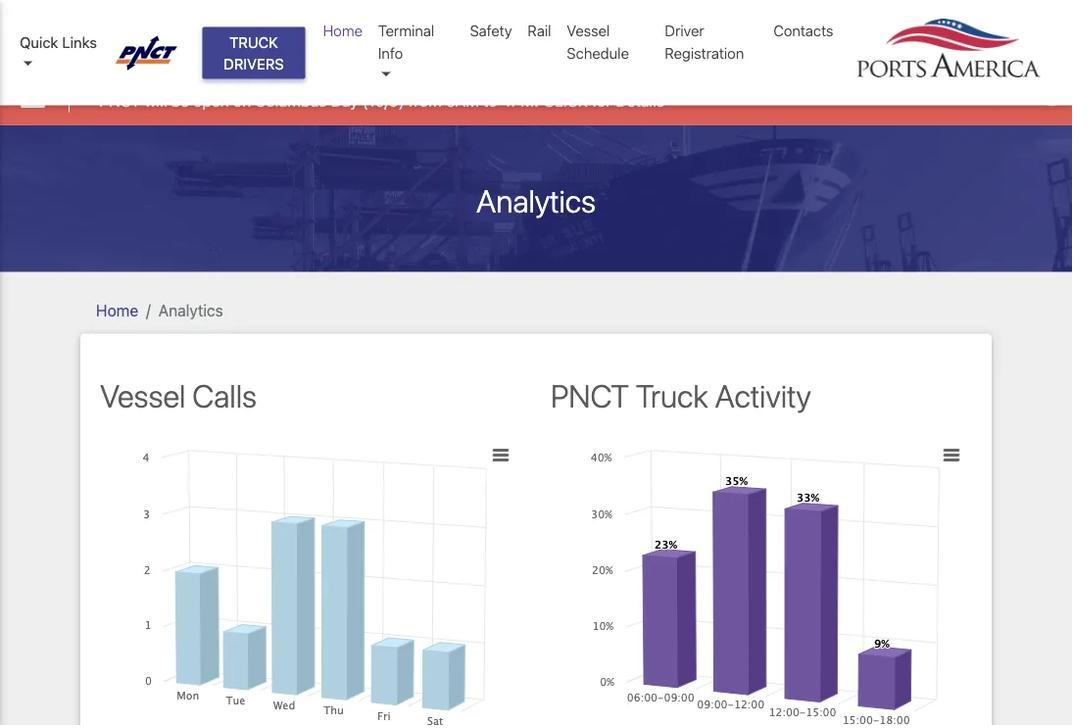 Task type: locate. For each thing, give the bounding box(es) containing it.
driver registration link
[[657, 12, 766, 72]]

quick links link
[[20, 31, 97, 75]]

1 horizontal spatial vessel
[[567, 22, 610, 39]]

truck drivers link
[[202, 27, 305, 79]]

1 vertical spatial pnct
[[551, 377, 629, 414]]

pnct will be open on columbus day (10/9) from 6am to 4pm.*click for details* alert
[[0, 72, 1072, 125]]

vessel left calls
[[100, 377, 186, 414]]

0 vertical spatial pnct
[[99, 91, 140, 110]]

truck drivers
[[224, 33, 284, 72]]

pnct for pnct will be open on columbus day (10/9) from 6am to 4pm.*click for details*
[[99, 91, 140, 110]]

to
[[483, 91, 497, 110]]

0 horizontal spatial home
[[96, 301, 138, 320]]

1 vertical spatial analytics
[[159, 301, 223, 320]]

vessel for vessel calls
[[100, 377, 186, 414]]

truck up 'drivers'
[[229, 33, 278, 50]]

registration
[[665, 44, 744, 61]]

0 vertical spatial analytics
[[476, 182, 596, 219]]

safety link
[[462, 12, 520, 50]]

pnct truck activity
[[551, 377, 811, 414]]

1 horizontal spatial home link
[[315, 12, 370, 50]]

0 vertical spatial vessel
[[567, 22, 610, 39]]

links
[[62, 33, 97, 50]]

1 vertical spatial vessel
[[100, 377, 186, 414]]

0 horizontal spatial truck
[[229, 33, 278, 50]]

terminal info
[[378, 22, 435, 61]]

truck inside truck drivers
[[229, 33, 278, 50]]

activity
[[715, 377, 811, 414]]

0 vertical spatial truck
[[229, 33, 278, 50]]

terminal info link
[[370, 12, 462, 94]]

vessel up schedule
[[567, 22, 610, 39]]

vessel for vessel schedule
[[567, 22, 610, 39]]

vessel schedule link
[[559, 12, 657, 72]]

drivers
[[224, 55, 284, 72]]

home link
[[315, 12, 370, 50], [96, 301, 138, 320]]

contacts link
[[766, 12, 842, 50]]

vessel inside vessel schedule
[[567, 22, 610, 39]]

1 horizontal spatial pnct
[[551, 377, 629, 414]]

from
[[409, 91, 442, 110]]

vessel
[[567, 22, 610, 39], [100, 377, 186, 414]]

pnct will be open on columbus day (10/9) from 6am to 4pm.*click for details*
[[99, 91, 672, 110]]

vessel calls
[[100, 377, 257, 414]]

driver registration
[[665, 22, 744, 61]]

will
[[144, 91, 167, 110]]

1 vertical spatial truck
[[636, 377, 708, 414]]

0 horizontal spatial vessel
[[100, 377, 186, 414]]

1 horizontal spatial analytics
[[476, 182, 596, 219]]

truck
[[229, 33, 278, 50], [636, 377, 708, 414]]

0 vertical spatial home
[[323, 22, 363, 39]]

1 vertical spatial home link
[[96, 301, 138, 320]]

analytics
[[476, 182, 596, 219], [159, 301, 223, 320]]

truck left the activity
[[636, 377, 708, 414]]

vessel schedule
[[567, 22, 629, 61]]

0 horizontal spatial analytics
[[159, 301, 223, 320]]

6am
[[446, 91, 479, 110]]

quick
[[20, 33, 58, 50]]

pnct for pnct truck activity
[[551, 377, 629, 414]]

pnct
[[99, 91, 140, 110], [551, 377, 629, 414]]

day
[[331, 91, 358, 110]]

quick links
[[20, 33, 97, 50]]

home
[[323, 22, 363, 39], [96, 301, 138, 320]]

0 horizontal spatial pnct
[[99, 91, 140, 110]]

pnct inside 'link'
[[99, 91, 140, 110]]

4pm.*click
[[502, 91, 588, 110]]



Task type: vqa. For each thing, say whether or not it's contained in the screenshot.
bottom The Levels
no



Task type: describe. For each thing, give the bounding box(es) containing it.
open
[[193, 91, 229, 110]]

pnct will be open on columbus day (10/9) from 6am to 4pm.*click for details* link
[[99, 89, 672, 112]]

columbus
[[255, 91, 327, 110]]

1 horizontal spatial home
[[323, 22, 363, 39]]

calls
[[192, 377, 257, 414]]

for
[[592, 91, 612, 110]]

contacts
[[774, 22, 834, 39]]

info
[[378, 44, 403, 61]]

1 horizontal spatial truck
[[636, 377, 708, 414]]

close image
[[1043, 87, 1063, 106]]

schedule
[[567, 44, 629, 61]]

driver
[[665, 22, 705, 39]]

details*
[[616, 91, 672, 110]]

safety
[[470, 22, 512, 39]]

0 horizontal spatial home link
[[96, 301, 138, 320]]

rail
[[528, 22, 551, 39]]

0 vertical spatial home link
[[315, 12, 370, 50]]

be
[[171, 91, 189, 110]]

rail link
[[520, 12, 559, 50]]

(10/9)
[[362, 91, 405, 110]]

on
[[233, 91, 251, 110]]

terminal
[[378, 22, 435, 39]]

1 vertical spatial home
[[96, 301, 138, 320]]



